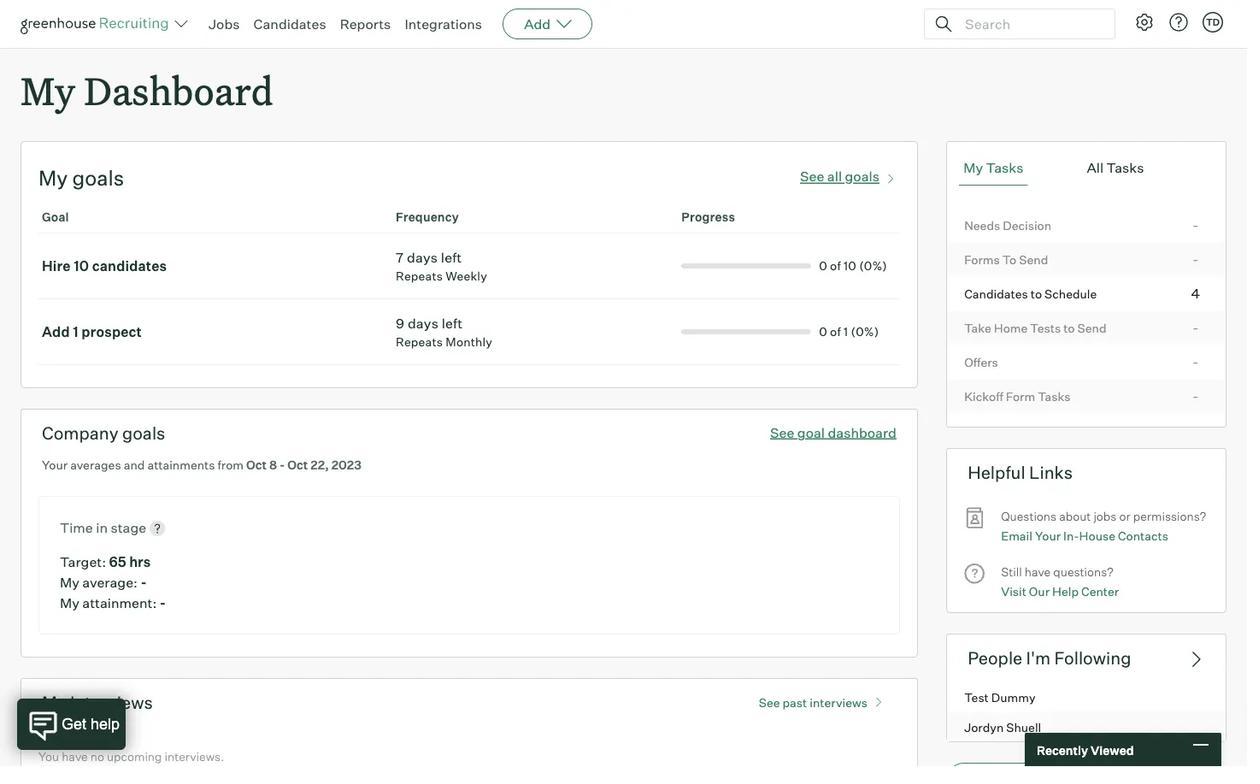 Task type: vqa. For each thing, say whether or not it's contained in the screenshot.
the have
yes



Task type: describe. For each thing, give the bounding box(es) containing it.
test dummy
[[965, 690, 1036, 705]]

questions
[[1002, 509, 1057, 524]]

averages
[[70, 458, 121, 473]]

hrs
[[129, 554, 151, 571]]

(0%) for 7 days left
[[860, 258, 888, 273]]

questions about jobs or permissions? email your in-house contacts
[[1002, 509, 1207, 543]]

hire
[[42, 258, 71, 275]]

1 horizontal spatial to
[[1064, 320, 1076, 335]]

add button
[[503, 9, 593, 39]]

stage
[[111, 519, 146, 536]]

my tasks
[[964, 159, 1024, 176]]

jordyn
[[965, 720, 1004, 735]]

candidates to schedule
[[965, 286, 1098, 301]]

our
[[1030, 584, 1050, 599]]

in-
[[1064, 528, 1080, 543]]

tasks for all tasks
[[1107, 159, 1145, 176]]

my goals
[[38, 165, 124, 191]]

center
[[1082, 584, 1120, 599]]

0 horizontal spatial 10
[[74, 258, 89, 275]]

all tasks
[[1087, 159, 1145, 176]]

of for 7 days left
[[831, 258, 842, 273]]

prospect
[[82, 323, 142, 341]]

goal
[[798, 424, 825, 441]]

jobs link
[[209, 15, 240, 33]]

my tasks button
[[960, 151, 1028, 186]]

helpful
[[968, 462, 1026, 483]]

you
[[38, 749, 59, 764]]

people i'm following
[[968, 647, 1132, 669]]

visit
[[1002, 584, 1027, 599]]

recently
[[1037, 743, 1089, 758]]

jobs
[[209, 15, 240, 33]]

attainments
[[147, 458, 215, 473]]

questions?
[[1054, 564, 1114, 579]]

progress bar for 7 days left
[[682, 264, 811, 269]]

have for questions?
[[1025, 564, 1051, 579]]

time in
[[60, 519, 111, 536]]

see all goals
[[801, 168, 880, 185]]

take
[[965, 320, 992, 335]]

candidates
[[92, 258, 167, 275]]

jordyn shuell link
[[948, 712, 1226, 742]]

1 oct from the left
[[246, 458, 267, 473]]

people
[[968, 647, 1023, 669]]

candidates link
[[254, 15, 326, 33]]

in
[[96, 519, 108, 536]]

home
[[995, 320, 1028, 335]]

1 horizontal spatial 10
[[844, 258, 857, 273]]

help
[[1053, 584, 1079, 599]]

0 horizontal spatial 1
[[73, 323, 79, 341]]

interviews
[[810, 695, 868, 710]]

viewed
[[1091, 743, 1135, 758]]

repeats for 7
[[396, 269, 443, 284]]

helpful links
[[968, 462, 1073, 483]]

following
[[1055, 647, 1132, 669]]

add 1 prospect
[[42, 323, 142, 341]]

kickoff
[[965, 389, 1004, 404]]

left for 9 days left
[[442, 315, 463, 332]]

1 horizontal spatial tasks
[[1038, 389, 1071, 404]]

permissions?
[[1134, 509, 1207, 524]]

see past interviews link
[[751, 688, 897, 710]]

jordyn shuell
[[965, 720, 1042, 735]]

interviews.
[[165, 749, 224, 764]]

2023
[[332, 458, 362, 473]]

dashboard
[[84, 65, 273, 115]]

days for 7
[[407, 249, 438, 266]]

forms
[[965, 252, 1000, 267]]

hire 10 candidates
[[42, 258, 167, 275]]

my for my interviews
[[42, 692, 66, 713]]

your averages and attainments from oct 8 - oct 22, 2023
[[42, 458, 362, 473]]

target: 65 hrs my average: - my attainment: -
[[60, 554, 166, 612]]

company
[[42, 423, 119, 444]]

offers
[[965, 355, 999, 370]]

upcoming
[[107, 749, 162, 764]]

tests
[[1031, 320, 1062, 335]]

1 horizontal spatial 1
[[844, 324, 849, 339]]

Search text field
[[961, 12, 1100, 36]]

still
[[1002, 564, 1023, 579]]

target:
[[60, 554, 106, 571]]

integrations
[[405, 15, 482, 33]]

8
[[269, 458, 277, 473]]

configure image
[[1135, 12, 1155, 33]]

email your in-house contacts link
[[1002, 527, 1169, 546]]

weekly
[[446, 269, 487, 284]]

shuell
[[1007, 720, 1042, 735]]

9 days left repeats monthly
[[396, 315, 493, 350]]

all
[[828, 168, 843, 185]]

all tasks button
[[1083, 151, 1149, 186]]

see past interviews
[[759, 695, 868, 710]]

add for add
[[524, 15, 551, 33]]

goals for my goals
[[72, 165, 124, 191]]

see for my interviews
[[759, 695, 780, 710]]

recently viewed
[[1037, 743, 1135, 758]]

0 for 9 days left
[[820, 324, 828, 339]]

2 oct from the left
[[288, 458, 308, 473]]

0 for 7 days left
[[820, 258, 828, 273]]



Task type: locate. For each thing, give the bounding box(es) containing it.
to
[[1031, 286, 1043, 301], [1064, 320, 1076, 335]]

tasks right all
[[1107, 159, 1145, 176]]

tab list containing my tasks
[[960, 151, 1214, 186]]

candidates down forms to send
[[965, 286, 1029, 301]]

td
[[1207, 16, 1221, 28]]

test dummy link
[[948, 681, 1226, 712]]

2 0 from the top
[[820, 324, 828, 339]]

take home tests to send
[[965, 320, 1107, 335]]

have left no
[[62, 749, 88, 764]]

you have no upcoming interviews.
[[38, 749, 224, 764]]

have inside still have questions? visit our help center
[[1025, 564, 1051, 579]]

4
[[1192, 285, 1201, 302]]

see for my goals
[[801, 168, 825, 185]]

0 vertical spatial of
[[831, 258, 842, 273]]

tasks for my tasks
[[987, 159, 1024, 176]]

1 horizontal spatial your
[[1036, 528, 1061, 543]]

7
[[396, 249, 404, 266]]

1 vertical spatial to
[[1064, 320, 1076, 335]]

0 vertical spatial to
[[1031, 286, 1043, 301]]

or
[[1120, 509, 1131, 524]]

1 of from the top
[[831, 258, 842, 273]]

left up 'weekly'
[[441, 249, 462, 266]]

of
[[831, 258, 842, 273], [831, 324, 842, 339]]

from
[[218, 458, 244, 473]]

0 vertical spatial add
[[524, 15, 551, 33]]

days for 9
[[408, 315, 439, 332]]

repeats down "7"
[[396, 269, 443, 284]]

decision
[[1003, 218, 1052, 233]]

-
[[1193, 216, 1199, 233], [1193, 250, 1199, 267], [1193, 319, 1199, 336], [1193, 353, 1199, 370], [1193, 387, 1199, 404], [280, 458, 285, 473], [141, 574, 147, 591], [160, 595, 166, 612]]

your left in-
[[1036, 528, 1061, 543]]

past
[[783, 695, 808, 710]]

7 days left repeats weekly
[[396, 249, 487, 284]]

1 vertical spatial left
[[442, 315, 463, 332]]

(0%) down 0 of 10 (0%)
[[851, 324, 880, 339]]

of for 9 days left
[[831, 324, 842, 339]]

1 days from the top
[[407, 249, 438, 266]]

links
[[1030, 462, 1073, 483]]

progress
[[682, 210, 736, 225]]

1 vertical spatial your
[[1036, 528, 1061, 543]]

1 vertical spatial send
[[1078, 320, 1107, 335]]

company goals
[[42, 423, 165, 444]]

my for my dashboard
[[21, 65, 75, 115]]

repeats for 9
[[396, 335, 443, 350]]

1 vertical spatial repeats
[[396, 335, 443, 350]]

tasks up needs decision
[[987, 159, 1024, 176]]

repeats inside the 9 days left repeats monthly
[[396, 335, 443, 350]]

greenhouse recruiting image
[[21, 14, 174, 34]]

tab list
[[960, 151, 1214, 186]]

add for add 1 prospect
[[42, 323, 70, 341]]

0 vertical spatial progress bar
[[682, 264, 811, 269]]

repeats down 9
[[396, 335, 443, 350]]

see for company goals
[[771, 424, 795, 441]]

add inside popup button
[[524, 15, 551, 33]]

about
[[1060, 509, 1092, 524]]

2 vertical spatial see
[[759, 695, 780, 710]]

1 0 from the top
[[820, 258, 828, 273]]

of up the 0 of 1 (0%)
[[831, 258, 842, 273]]

reports
[[340, 15, 391, 33]]

repeats inside 7 days left repeats weekly
[[396, 269, 443, 284]]

2 progress bar from the top
[[682, 329, 811, 335]]

left up monthly
[[442, 315, 463, 332]]

send
[[1020, 252, 1049, 267], [1078, 320, 1107, 335]]

1 vertical spatial (0%)
[[851, 324, 880, 339]]

goal
[[42, 210, 69, 225]]

no
[[90, 749, 104, 764]]

0 horizontal spatial tasks
[[987, 159, 1024, 176]]

days inside 7 days left repeats weekly
[[407, 249, 438, 266]]

have for no
[[62, 749, 88, 764]]

0 vertical spatial repeats
[[396, 269, 443, 284]]

1 left "prospect"
[[73, 323, 79, 341]]

2 days from the top
[[408, 315, 439, 332]]

my for my tasks
[[964, 159, 984, 176]]

tasks
[[987, 159, 1024, 176], [1107, 159, 1145, 176], [1038, 389, 1071, 404]]

have
[[1025, 564, 1051, 579], [62, 749, 88, 764]]

days inside the 9 days left repeats monthly
[[408, 315, 439, 332]]

0 vertical spatial 0
[[820, 258, 828, 273]]

10
[[74, 258, 89, 275], [844, 258, 857, 273]]

candidates for candidates to schedule
[[965, 286, 1029, 301]]

goals
[[72, 165, 124, 191], [845, 168, 880, 185], [122, 423, 165, 444]]

integrations link
[[405, 15, 482, 33]]

0 horizontal spatial oct
[[246, 458, 267, 473]]

oct
[[246, 458, 267, 473], [288, 458, 308, 473]]

0 of 1 (0%)
[[820, 324, 880, 339]]

schedule
[[1045, 286, 1098, 301]]

candidates for candidates
[[254, 15, 326, 33]]

see goal dashboard link
[[771, 424, 897, 441]]

see
[[801, 168, 825, 185], [771, 424, 795, 441], [759, 695, 780, 710]]

your down company at the left
[[42, 458, 68, 473]]

form
[[1007, 389, 1036, 404]]

1 horizontal spatial candidates
[[965, 286, 1029, 301]]

left inside the 9 days left repeats monthly
[[442, 315, 463, 332]]

0 vertical spatial have
[[1025, 564, 1051, 579]]

1 horizontal spatial add
[[524, 15, 551, 33]]

1 vertical spatial 0
[[820, 324, 828, 339]]

see left all at the top right of page
[[801, 168, 825, 185]]

left inside 7 days left repeats weekly
[[441, 249, 462, 266]]

oct left 8
[[246, 458, 267, 473]]

1 repeats from the top
[[396, 269, 443, 284]]

(0%) up the 0 of 1 (0%)
[[860, 258, 888, 273]]

kickoff form tasks
[[965, 389, 1071, 404]]

see left past
[[759, 695, 780, 710]]

time
[[60, 519, 93, 536]]

1 down 0 of 10 (0%)
[[844, 324, 849, 339]]

candidates
[[254, 15, 326, 33], [965, 286, 1029, 301]]

0 down 0 of 10 (0%)
[[820, 324, 828, 339]]

have up 'our'
[[1025, 564, 1051, 579]]

1 vertical spatial progress bar
[[682, 329, 811, 335]]

to up take home tests to send
[[1031, 286, 1043, 301]]

still have questions? visit our help center
[[1002, 564, 1120, 599]]

tasks right form
[[1038, 389, 1071, 404]]

my dashboard
[[21, 65, 273, 115]]

1
[[73, 323, 79, 341], [844, 324, 849, 339]]

left for 7 days left
[[441, 249, 462, 266]]

see left 'goal'
[[771, 424, 795, 441]]

candidates right jobs link
[[254, 15, 326, 33]]

0 horizontal spatial your
[[42, 458, 68, 473]]

0 vertical spatial days
[[407, 249, 438, 266]]

to right tests
[[1064, 320, 1076, 335]]

0 up the 0 of 1 (0%)
[[820, 258, 828, 273]]

10 up the 0 of 1 (0%)
[[844, 258, 857, 273]]

0 horizontal spatial candidates
[[254, 15, 326, 33]]

0 vertical spatial left
[[441, 249, 462, 266]]

goals for company goals
[[122, 423, 165, 444]]

your inside questions about jobs or permissions? email your in-house contacts
[[1036, 528, 1061, 543]]

to
[[1003, 252, 1017, 267]]

see all goals link
[[801, 164, 901, 185]]

send down 'schedule'
[[1078, 320, 1107, 335]]

send right to at top
[[1020, 252, 1049, 267]]

1 vertical spatial of
[[831, 324, 842, 339]]

dummy
[[992, 690, 1036, 705]]

my
[[21, 65, 75, 115], [964, 159, 984, 176], [38, 165, 68, 191], [60, 574, 79, 591], [60, 595, 79, 612], [42, 692, 66, 713]]

house
[[1080, 528, 1116, 543]]

1 vertical spatial add
[[42, 323, 70, 341]]

and
[[124, 458, 145, 473]]

average:
[[82, 574, 138, 591]]

monthly
[[446, 335, 493, 350]]

add
[[524, 15, 551, 33], [42, 323, 70, 341]]

of down 0 of 10 (0%)
[[831, 324, 842, 339]]

progress bar for 9 days left
[[682, 329, 811, 335]]

0 of 10 (0%)
[[820, 258, 888, 273]]

days right "7"
[[407, 249, 438, 266]]

needs
[[965, 218, 1001, 233]]

contacts
[[1119, 528, 1169, 543]]

1 horizontal spatial oct
[[288, 458, 308, 473]]

my inside button
[[964, 159, 984, 176]]

visit our help center link
[[1002, 582, 1120, 601]]

attainment:
[[82, 595, 157, 612]]

1 horizontal spatial send
[[1078, 320, 1107, 335]]

email
[[1002, 528, 1033, 543]]

my for my goals
[[38, 165, 68, 191]]

forms to send
[[965, 252, 1049, 267]]

tasks inside button
[[1107, 159, 1145, 176]]

0 vertical spatial (0%)
[[860, 258, 888, 273]]

progress bar
[[682, 264, 811, 269], [682, 329, 811, 335]]

reports link
[[340, 15, 391, 33]]

1 progress bar from the top
[[682, 264, 811, 269]]

interviews
[[70, 692, 153, 713]]

2 repeats from the top
[[396, 335, 443, 350]]

1 vertical spatial days
[[408, 315, 439, 332]]

see goal dashboard
[[771, 424, 897, 441]]

0 vertical spatial see
[[801, 168, 825, 185]]

0 horizontal spatial have
[[62, 749, 88, 764]]

(0%)
[[860, 258, 888, 273], [851, 324, 880, 339]]

oct left 22,
[[288, 458, 308, 473]]

1 vertical spatial candidates
[[965, 286, 1029, 301]]

0 horizontal spatial add
[[42, 323, 70, 341]]

2 of from the top
[[831, 324, 842, 339]]

1 vertical spatial see
[[771, 424, 795, 441]]

td button
[[1203, 12, 1224, 33]]

(0%) for 9 days left
[[851, 324, 880, 339]]

tasks inside button
[[987, 159, 1024, 176]]

0 vertical spatial candidates
[[254, 15, 326, 33]]

test
[[965, 690, 989, 705]]

1 vertical spatial have
[[62, 749, 88, 764]]

2 horizontal spatial tasks
[[1107, 159, 1145, 176]]

needs decision
[[965, 218, 1052, 233]]

1 horizontal spatial have
[[1025, 564, 1051, 579]]

0 vertical spatial send
[[1020, 252, 1049, 267]]

10 right hire
[[74, 258, 89, 275]]

dashboard
[[828, 424, 897, 441]]

my interviews
[[42, 692, 153, 713]]

0 vertical spatial your
[[42, 458, 68, 473]]

0 horizontal spatial send
[[1020, 252, 1049, 267]]

your
[[42, 458, 68, 473], [1036, 528, 1061, 543]]

days right 9
[[408, 315, 439, 332]]

0 horizontal spatial to
[[1031, 286, 1043, 301]]



